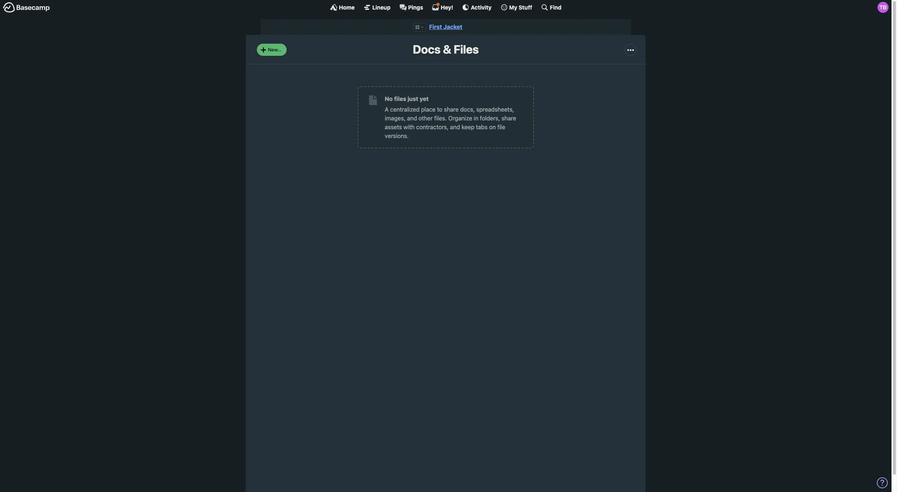 Task type: describe. For each thing, give the bounding box(es) containing it.
1 vertical spatial share
[[502, 115, 516, 122]]

my
[[509, 4, 518, 10]]

place
[[421, 106, 436, 113]]

centralized
[[390, 106, 420, 113]]

activity
[[471, 4, 492, 10]]

find button
[[541, 4, 562, 11]]

folders,
[[480, 115, 500, 122]]

files.
[[434, 115, 447, 122]]

&
[[443, 42, 451, 56]]

jacket
[[444, 24, 463, 30]]

keep
[[462, 124, 475, 130]]

tyler black image
[[878, 2, 889, 13]]

organize
[[448, 115, 472, 122]]

contractors,
[[416, 124, 449, 130]]

files
[[454, 42, 479, 56]]

on
[[489, 124, 496, 130]]

switch accounts image
[[3, 2, 50, 13]]

hey!
[[441, 4, 453, 10]]

docs & files
[[413, 42, 479, 56]]

first jacket
[[429, 24, 463, 30]]

docs,
[[460, 106, 475, 113]]

1 horizontal spatial and
[[450, 124, 460, 130]]

tabs
[[476, 124, 488, 130]]

to
[[437, 106, 443, 113]]

yet
[[420, 96, 429, 102]]

first jacket link
[[429, 24, 463, 30]]

activity link
[[462, 4, 492, 11]]

pings button
[[399, 4, 423, 11]]

a
[[385, 106, 389, 113]]

file
[[498, 124, 506, 130]]



Task type: locate. For each thing, give the bounding box(es) containing it.
no files just yet
[[385, 96, 429, 102]]

main element
[[0, 0, 892, 14]]

find
[[550, 4, 562, 10]]

pings
[[408, 4, 423, 10]]

hey! button
[[432, 3, 453, 11]]

new…
[[268, 47, 281, 53]]

0 vertical spatial share
[[444, 106, 459, 113]]

images,
[[385, 115, 406, 122]]

stuff
[[519, 4, 533, 10]]

1 vertical spatial and
[[450, 124, 460, 130]]

share up file
[[502, 115, 516, 122]]

with
[[404, 124, 415, 130]]

lineup
[[373, 4, 391, 10]]

share
[[444, 106, 459, 113], [502, 115, 516, 122]]

share right to
[[444, 106, 459, 113]]

docs
[[413, 42, 441, 56]]

and up with
[[407, 115, 417, 122]]

assets
[[385, 124, 402, 130]]

home link
[[330, 4, 355, 11]]

and down organize on the top of page
[[450, 124, 460, 130]]

first
[[429, 24, 442, 30]]

new… button
[[257, 44, 287, 56]]

and
[[407, 115, 417, 122], [450, 124, 460, 130]]

home
[[339, 4, 355, 10]]

other
[[419, 115, 433, 122]]

no
[[385, 96, 393, 102]]

in
[[474, 115, 479, 122]]

just
[[408, 96, 418, 102]]

versions.
[[385, 133, 409, 139]]

my stuff
[[509, 4, 533, 10]]

lineup link
[[364, 4, 391, 11]]

1 horizontal spatial share
[[502, 115, 516, 122]]

0 vertical spatial and
[[407, 115, 417, 122]]

a centralized place to share docs, spreadsheets, images, and other files. organize in folders, share assets with contractors, and keep tabs on file versions.
[[385, 106, 516, 139]]

spreadsheets,
[[477, 106, 514, 113]]

my stuff button
[[501, 4, 533, 11]]

0 horizontal spatial share
[[444, 106, 459, 113]]

0 horizontal spatial and
[[407, 115, 417, 122]]

files
[[394, 96, 406, 102]]



Task type: vqa. For each thing, say whether or not it's contained in the screenshot.
the Nicole Katz Icon
no



